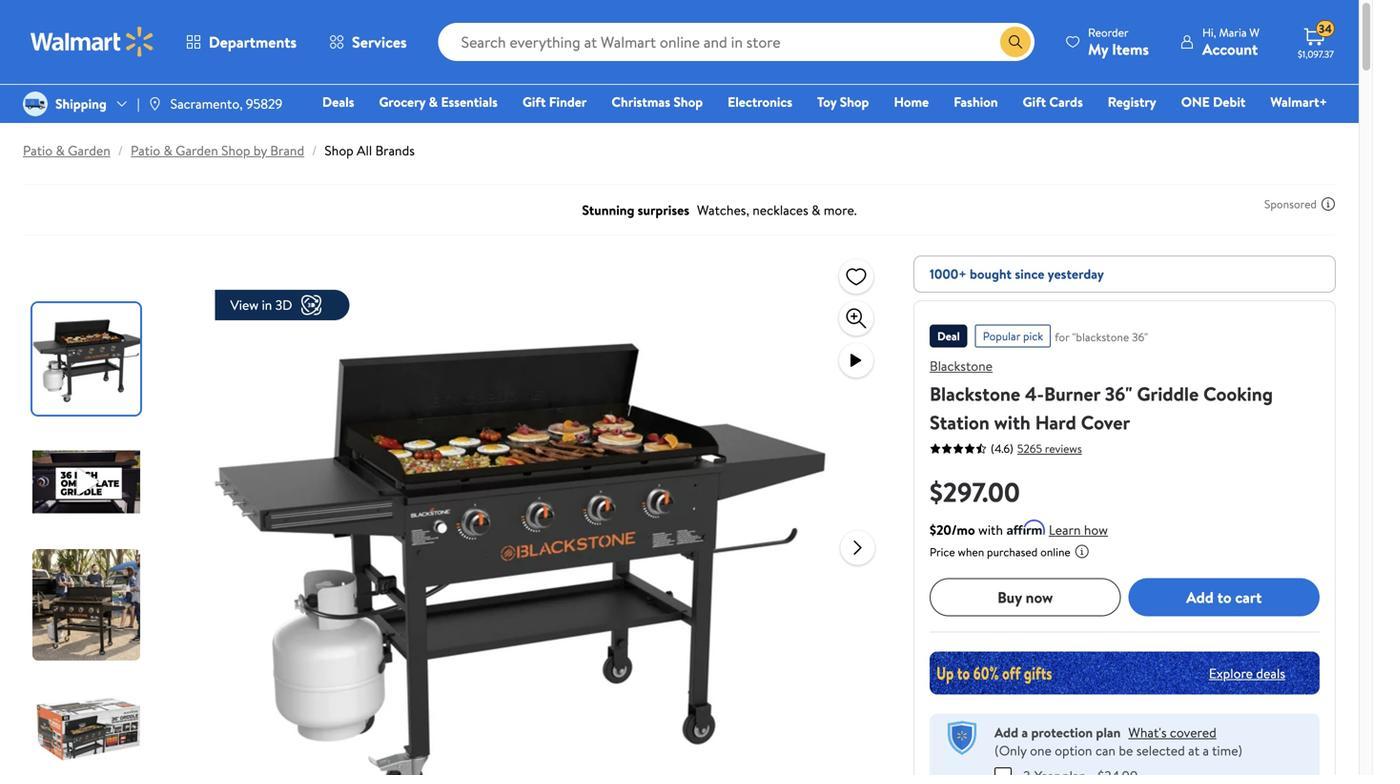 Task type: describe. For each thing, give the bounding box(es) containing it.
for "blackstone 36"
[[1055, 329, 1148, 345]]

blackstone link
[[930, 357, 993, 375]]

learn how button
[[1049, 520, 1108, 540]]

services
[[352, 31, 407, 52]]

brands
[[375, 141, 415, 160]]

add to cart button
[[1129, 578, 1320, 617]]

add a protection plan what's covered (only one option can be selected at a time)
[[995, 723, 1243, 760]]

walmart+ link
[[1262, 92, 1336, 112]]

purchased
[[987, 544, 1038, 560]]

essentials
[[441, 93, 498, 111]]

4-
[[1025, 381, 1044, 407]]

shop right toy
[[840, 93, 869, 111]]

0 vertical spatial 36"
[[1132, 329, 1148, 345]]

walmart image
[[31, 27, 155, 57]]

(only
[[995, 742, 1027, 760]]

explore deals
[[1209, 664, 1286, 683]]

1 vertical spatial with
[[979, 521, 1003, 539]]

buy
[[998, 587, 1022, 608]]

now
[[1026, 587, 1053, 608]]

items
[[1112, 39, 1149, 60]]

registry link
[[1099, 92, 1165, 112]]

to
[[1217, 587, 1232, 608]]

one
[[1181, 93, 1210, 111]]

cover
[[1081, 409, 1130, 436]]

fashion link
[[945, 92, 1007, 112]]

grocery & essentials link
[[371, 92, 506, 112]]

up to sixty percent off deals. shop now. image
[[930, 652, 1320, 695]]

one
[[1030, 742, 1052, 760]]

covered
[[1170, 723, 1217, 742]]

by
[[254, 141, 267, 160]]

2 garden from the left
[[176, 141, 218, 160]]

fashion
[[954, 93, 998, 111]]

& for patio
[[56, 141, 65, 160]]

christmas shop
[[612, 93, 703, 111]]

add for add to cart
[[1187, 587, 1214, 608]]

cards
[[1049, 93, 1083, 111]]

36" inside blackstone blackstone 4-burner 36" griddle cooking station with hard cover
[[1105, 381, 1133, 407]]

$20/mo
[[930, 521, 975, 539]]

toy
[[817, 93, 837, 111]]

reorder my items
[[1088, 24, 1149, 60]]

option
[[1055, 742, 1092, 760]]

blackstone 4-burner 36" griddle cooking station with hard cover - image 1 of 17 image
[[32, 303, 144, 415]]

burner
[[1044, 381, 1101, 407]]

2 blackstone from the top
[[930, 381, 1021, 407]]

blackstone 4-burner 36" griddle cooking station with hard cover - image 2 of 17 image
[[32, 426, 144, 538]]

shop left by
[[221, 141, 250, 160]]

hi, maria w account
[[1203, 24, 1260, 60]]

shop all brands link
[[325, 141, 415, 160]]

gift cards link
[[1014, 92, 1092, 112]]

with inside blackstone blackstone 4-burner 36" griddle cooking station with hard cover
[[994, 409, 1031, 436]]

explore deals link
[[1202, 656, 1293, 690]]

for
[[1055, 329, 1070, 345]]

electronics
[[728, 93, 793, 111]]

yesterday
[[1048, 265, 1104, 283]]

pick
[[1023, 328, 1043, 344]]

view in 3d button
[[215, 290, 350, 320]]

2 patio from the left
[[131, 141, 160, 160]]

blackstone 4-burner 36" griddle cooking station with hard cover - image 3 of 17 image
[[32, 549, 144, 661]]

w
[[1250, 24, 1260, 41]]

at
[[1188, 742, 1200, 760]]

shop right 'christmas'
[[674, 93, 703, 111]]

services button
[[313, 19, 423, 65]]

add to cart
[[1187, 587, 1262, 608]]

blackstone blackstone 4-burner 36" griddle cooking station with hard cover
[[930, 357, 1273, 436]]

1 horizontal spatial &
[[164, 141, 172, 160]]

1 / from the left
[[118, 141, 123, 160]]

one debit link
[[1173, 92, 1254, 112]]

christmas shop link
[[603, 92, 712, 112]]

deals
[[322, 93, 354, 111]]

patio & garden shop by brand link
[[131, 141, 304, 160]]

sacramento,
[[170, 94, 243, 113]]

(4.6) 5265 reviews
[[991, 441, 1082, 457]]

can
[[1096, 742, 1116, 760]]

hard
[[1035, 409, 1077, 436]]

1000+
[[930, 265, 967, 283]]

0 horizontal spatial a
[[1022, 723, 1028, 742]]

griddle
[[1137, 381, 1199, 407]]

wpp logo image
[[945, 721, 979, 756]]

protection
[[1031, 723, 1093, 742]]

|
[[137, 94, 140, 113]]

christmas
[[612, 93, 670, 111]]

electronics link
[[719, 92, 801, 112]]

price when purchased online
[[930, 544, 1071, 560]]

view
[[230, 296, 259, 314]]

1 horizontal spatial a
[[1203, 742, 1209, 760]]



Task type: locate. For each thing, give the bounding box(es) containing it.
95829
[[246, 94, 283, 113]]

gift left cards
[[1023, 93, 1046, 111]]

 image
[[23, 92, 48, 116], [147, 96, 163, 112]]

patio & garden / patio & garden shop by brand / shop all brands
[[23, 141, 415, 160]]

sponsored
[[1265, 196, 1317, 212]]

 image right |
[[147, 96, 163, 112]]

/ right patio & garden link
[[118, 141, 123, 160]]

blackstone 4-burner 36" griddle cooking station with hard cover image
[[215, 256, 825, 775]]

ad disclaimer and feedback image
[[1321, 196, 1336, 212]]

Search search field
[[438, 23, 1035, 61]]

shipping
[[55, 94, 107, 113]]

0 horizontal spatial add
[[995, 723, 1019, 742]]

& for grocery
[[429, 93, 438, 111]]

buy now
[[998, 587, 1053, 608]]

blackstone down blackstone link
[[930, 381, 1021, 407]]

1 horizontal spatial gift
[[1023, 93, 1046, 111]]

0 vertical spatial blackstone
[[930, 357, 993, 375]]

hi,
[[1203, 24, 1217, 41]]

what's
[[1129, 723, 1167, 742]]

toy shop link
[[809, 92, 878, 112]]

popular pick
[[983, 328, 1043, 344]]

gift left finder
[[523, 93, 546, 111]]

station
[[930, 409, 990, 436]]

& down shipping
[[56, 141, 65, 160]]

legal information image
[[1075, 544, 1090, 559]]

gift for gift cards
[[1023, 93, 1046, 111]]

view in 3d
[[230, 296, 292, 314]]

gift cards
[[1023, 93, 1083, 111]]

1 garden from the left
[[68, 141, 110, 160]]

0 horizontal spatial  image
[[23, 92, 48, 116]]

36" right "blackstone at the right top of the page
[[1132, 329, 1148, 345]]

home
[[894, 93, 929, 111]]

1 vertical spatial blackstone
[[930, 381, 1021, 407]]

36"
[[1132, 329, 1148, 345], [1105, 381, 1133, 407]]

one debit
[[1181, 93, 1246, 111]]

1 horizontal spatial /
[[312, 141, 317, 160]]

"blackstone
[[1072, 329, 1129, 345]]

add
[[1187, 587, 1214, 608], [995, 723, 1019, 742]]

when
[[958, 544, 984, 560]]

deals
[[1256, 664, 1286, 683]]

plan
[[1096, 723, 1121, 742]]

shop
[[674, 93, 703, 111], [840, 93, 869, 111], [221, 141, 250, 160], [325, 141, 354, 160]]

0 vertical spatial with
[[994, 409, 1031, 436]]

 image left shipping
[[23, 92, 48, 116]]

1 horizontal spatial garden
[[176, 141, 218, 160]]

& right grocery in the top left of the page
[[429, 93, 438, 111]]

0 horizontal spatial patio
[[23, 141, 53, 160]]

2 gift from the left
[[1023, 93, 1046, 111]]

garden down shipping
[[68, 141, 110, 160]]

registry
[[1108, 93, 1157, 111]]

affirm image
[[1007, 520, 1045, 535]]

blackstone 4-burner 36" griddle cooking station with hard cover - image 4 of 17 image
[[32, 672, 144, 775]]

2 / from the left
[[312, 141, 317, 160]]

price
[[930, 544, 955, 560]]

departments
[[209, 31, 297, 52]]

with up the price when purchased online
[[979, 521, 1003, 539]]

walmart+
[[1271, 93, 1328, 111]]

learn
[[1049, 521, 1081, 539]]

toy shop
[[817, 93, 869, 111]]

with
[[994, 409, 1031, 436], [979, 521, 1003, 539]]

what's covered button
[[1129, 723, 1217, 742]]

finder
[[549, 93, 587, 111]]

add to favorites list, blackstone 4-burner 36" griddle cooking station with hard cover image
[[845, 265, 868, 288]]

maria
[[1219, 24, 1247, 41]]

gift
[[523, 93, 546, 111], [1023, 93, 1046, 111]]

$1,097.37
[[1298, 48, 1334, 61]]

1 blackstone from the top
[[930, 357, 993, 375]]

be
[[1119, 742, 1133, 760]]

5265
[[1017, 441, 1042, 457]]

/ right brand
[[312, 141, 317, 160]]

36" up cover
[[1105, 381, 1133, 407]]

0 horizontal spatial gift
[[523, 93, 546, 111]]

all
[[357, 141, 372, 160]]

reviews
[[1045, 441, 1082, 457]]

popular
[[983, 328, 1021, 344]]

1 patio from the left
[[23, 141, 53, 160]]

0 horizontal spatial garden
[[68, 141, 110, 160]]

garden down sacramento,
[[176, 141, 218, 160]]

account
[[1203, 39, 1258, 60]]

deal
[[937, 328, 960, 344]]

with up (4.6)
[[994, 409, 1031, 436]]

a right at
[[1203, 742, 1209, 760]]

patio & garden link
[[23, 141, 110, 160]]

a
[[1022, 723, 1028, 742], [1203, 742, 1209, 760]]

1 horizontal spatial patio
[[131, 141, 160, 160]]

gift finder
[[523, 93, 587, 111]]

1 vertical spatial add
[[995, 723, 1019, 742]]

(4.6)
[[991, 441, 1014, 457]]

shop left all
[[325, 141, 354, 160]]

blackstone down deal on the top of the page
[[930, 357, 993, 375]]

since
[[1015, 265, 1045, 283]]

buy now button
[[930, 578, 1121, 617]]

0 horizontal spatial &
[[56, 141, 65, 160]]

reorder
[[1088, 24, 1129, 41]]

learn how
[[1049, 521, 1108, 539]]

1 gift from the left
[[523, 93, 546, 111]]

gift for gift finder
[[523, 93, 546, 111]]

sacramento, 95829
[[170, 94, 283, 113]]

search icon image
[[1008, 34, 1023, 50]]

2 horizontal spatial &
[[429, 93, 438, 111]]

add inside button
[[1187, 587, 1214, 608]]

grocery
[[379, 93, 426, 111]]

time)
[[1212, 742, 1243, 760]]

add for add a protection plan what's covered (only one option can be selected at a time)
[[995, 723, 1019, 742]]

3-Year plan - $34.00 checkbox
[[995, 768, 1012, 775]]

Walmart Site-Wide search field
[[438, 23, 1035, 61]]

next media item image
[[846, 536, 869, 559]]

 image for shipping
[[23, 92, 48, 116]]

1 horizontal spatial  image
[[147, 96, 163, 112]]

1 horizontal spatial add
[[1187, 587, 1214, 608]]

0 vertical spatial add
[[1187, 587, 1214, 608]]

home link
[[886, 92, 938, 112]]

& down sacramento,
[[164, 141, 172, 160]]

my
[[1088, 39, 1108, 60]]

debit
[[1213, 93, 1246, 111]]

deals link
[[314, 92, 363, 112]]

in
[[262, 296, 272, 314]]

3d
[[275, 296, 292, 314]]

grocery & essentials
[[379, 93, 498, 111]]

zoom image modal image
[[845, 307, 868, 330]]

online
[[1041, 544, 1071, 560]]

how
[[1084, 521, 1108, 539]]

departments button
[[170, 19, 313, 65]]

add inside add a protection plan what's covered (only one option can be selected at a time)
[[995, 723, 1019, 742]]

add left to
[[1187, 587, 1214, 608]]

selected
[[1137, 742, 1185, 760]]

gift finder link
[[514, 92, 595, 112]]

bought
[[970, 265, 1012, 283]]

1 vertical spatial 36"
[[1105, 381, 1133, 407]]

view video image
[[845, 349, 868, 372]]

0 horizontal spatial /
[[118, 141, 123, 160]]

add left one
[[995, 723, 1019, 742]]

 image for sacramento, 95829
[[147, 96, 163, 112]]

a left one
[[1022, 723, 1028, 742]]

$20/mo with
[[930, 521, 1003, 539]]

$297.00
[[930, 474, 1020, 511]]



Task type: vqa. For each thing, say whether or not it's contained in the screenshot.
the hi,
yes



